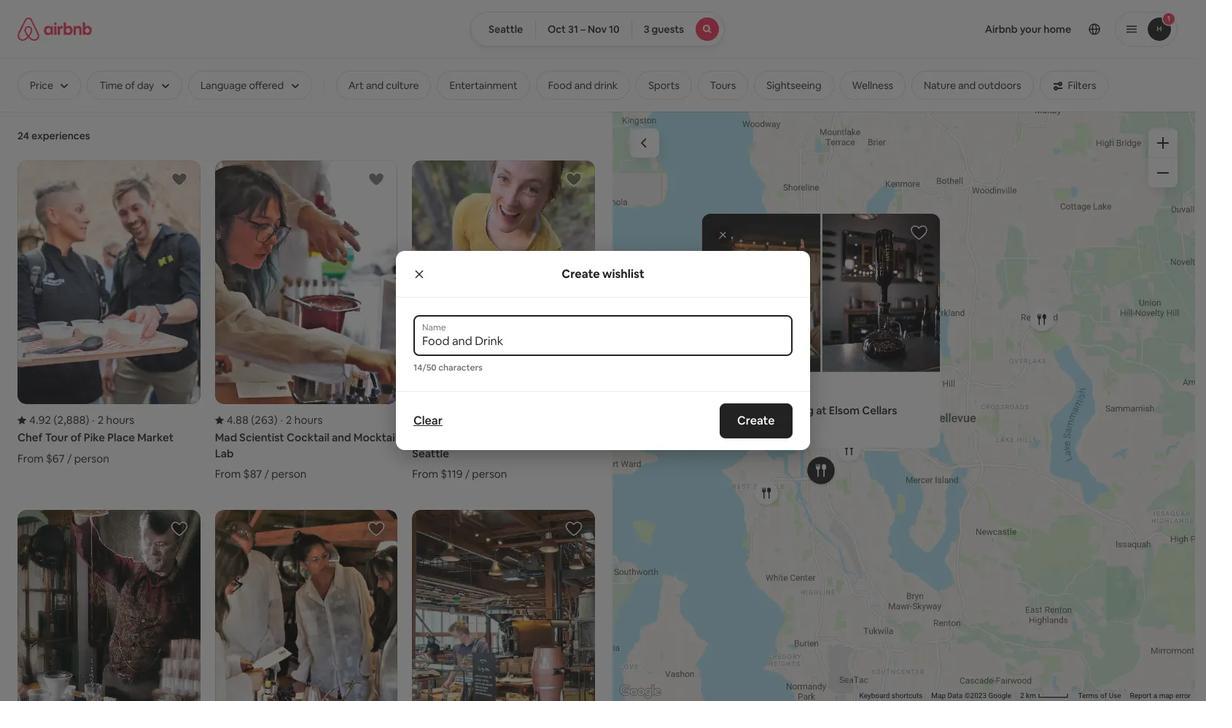 Task type: describe. For each thing, give the bounding box(es) containing it.
keyboard shortcuts button
[[860, 691, 923, 701]]

food and drink
[[548, 79, 618, 92]]

from for mad scientist cocktail and mocktail lab from $87 / person
[[215, 467, 241, 481]]

5.0 out of 5 average rating,  104 reviews image
[[412, 413, 469, 427]]

/ for $87
[[264, 467, 269, 481]]

wine
[[747, 403, 774, 417]]

error
[[1176, 692, 1191, 700]]

and inside mad scientist cocktail and mocktail lab from $87 / person
[[332, 431, 351, 444]]

(2,888)
[[54, 413, 89, 427]]

· for (74)
[[770, 383, 772, 396]]

and for food
[[574, 79, 592, 92]]

4.91
[[725, 384, 746, 397]]

Entertainment button
[[437, 71, 530, 100]]

Tours button
[[698, 71, 749, 100]]

3 guests
[[644, 23, 684, 36]]

and for art
[[366, 79, 384, 92]]

from for intro to mushroom foraging in seattle from $119 / person
[[412, 467, 438, 481]]

2 km button
[[1016, 691, 1074, 701]]

chef tour of pike place market from $67 / person
[[18, 431, 174, 465]]

google
[[989, 692, 1012, 700]]

zoom in image
[[1158, 137, 1169, 149]]

Art and culture button
[[336, 71, 431, 100]]

nov
[[588, 23, 607, 36]]

to
[[439, 431, 451, 444]]

5.0 (104)
[[424, 413, 469, 427]]

· for (263)
[[281, 413, 283, 427]]

nature
[[924, 79, 956, 92]]

clear button
[[406, 406, 450, 436]]

lab
[[215, 446, 234, 460]]

14/50
[[414, 362, 437, 374]]

4.92
[[29, 413, 51, 427]]

4.91 out of 5 average rating,  74 reviews image
[[713, 383, 767, 397]]

(263)
[[251, 413, 278, 427]]

Sports button
[[636, 71, 692, 100]]

person for mushroom
[[472, 467, 507, 481]]

of inside chef tour of pike place market from $67 / person
[[71, 431, 81, 444]]

market
[[137, 431, 174, 444]]

place
[[107, 431, 135, 444]]

Nature and outdoors button
[[912, 71, 1034, 100]]

oct
[[548, 23, 566, 36]]

oct 31 – nov 10
[[548, 23, 620, 36]]

outdoors
[[979, 79, 1022, 92]]

from for urban wine tasting at elsom cellars from $32 / person
[[713, 423, 738, 436]]

report a map error
[[1130, 692, 1191, 700]]

seattle inside seattle button
[[489, 23, 523, 36]]

31
[[568, 23, 579, 36]]

· for (2,888)
[[92, 413, 95, 427]]

4.92 out of 5 average rating,  2,888 reviews image
[[18, 413, 89, 427]]

at
[[816, 403, 827, 417]]

/ for $119
[[465, 467, 470, 481]]

use
[[1109, 692, 1122, 700]]

4.92 (2,888)
[[29, 413, 89, 427]]

/ for $32
[[760, 423, 764, 436]]

mad
[[215, 431, 237, 444]]

$119
[[441, 467, 463, 481]]

4.88 out of 5 average rating,  263 reviews image
[[215, 413, 278, 427]]

cellars
[[862, 403, 897, 417]]

clear
[[414, 413, 443, 428]]

tours
[[710, 79, 736, 92]]

km
[[1026, 692, 1037, 700]]

14/50 characters
[[414, 362, 483, 374]]

chef
[[18, 431, 43, 444]]

keyboard
[[860, 692, 890, 700]]

5.0
[[424, 413, 440, 427]]

wellness
[[852, 79, 894, 92]]

create for create
[[738, 413, 775, 428]]

cocktail
[[287, 431, 330, 444]]

person for of
[[74, 451, 109, 465]]

experiences
[[31, 129, 90, 142]]

none text field inside the name this wishlist dialog
[[422, 334, 784, 349]]

pike
[[84, 431, 105, 444]]

terms
[[1079, 692, 1099, 700]]

mocktail
[[354, 431, 398, 444]]

urban
[[713, 403, 745, 417]]

tasting
[[776, 403, 814, 417]]

2 km
[[1021, 692, 1038, 700]]

24 experiences
[[18, 129, 90, 142]]

art
[[348, 79, 364, 92]]

create wishlist
[[562, 266, 645, 281]]

culture
[[386, 79, 419, 92]]

terms of use
[[1079, 692, 1122, 700]]

characters
[[439, 362, 483, 374]]

person for cocktail
[[272, 467, 307, 481]]

map data ©2023 google
[[932, 692, 1012, 700]]



Task type: locate. For each thing, give the bounding box(es) containing it.
· 1 hour
[[770, 383, 803, 396]]

/ for $67
[[67, 451, 72, 465]]

· 2 hours up cocktail
[[281, 413, 323, 427]]

/ right the $32
[[760, 423, 764, 436]]

None search field
[[471, 12, 725, 47]]

· left 1
[[770, 383, 772, 396]]

· 2 hours
[[92, 413, 134, 427], [281, 413, 323, 427]]

create down (74)
[[738, 413, 775, 428]]

scientist
[[239, 431, 284, 444]]

· inside urban wine tasting at elsom cellars 'group'
[[770, 383, 772, 396]]

from inside "urban wine tasting at elsom cellars from $32 / person"
[[713, 423, 738, 436]]

guests
[[652, 23, 684, 36]]

of
[[71, 431, 81, 444], [1101, 692, 1108, 700]]

$32
[[740, 423, 758, 436]]

from inside intro to mushroom foraging in seattle from $119 / person
[[412, 467, 438, 481]]

person
[[766, 423, 799, 436], [74, 451, 109, 465], [272, 467, 307, 481], [472, 467, 507, 481]]

·
[[770, 383, 772, 396], [92, 413, 95, 427], [281, 413, 283, 427]]

profile element
[[743, 0, 1178, 58]]

from inside chef tour of pike place market from $67 / person
[[18, 451, 44, 465]]

/ inside "urban wine tasting at elsom cellars from $32 / person"
[[760, 423, 764, 436]]

0 vertical spatial seattle
[[489, 23, 523, 36]]

· inside 'mad scientist cocktail and mocktail lab' group
[[281, 413, 283, 427]]

and left drink
[[574, 79, 592, 92]]

terms of use link
[[1079, 692, 1122, 700]]

–
[[581, 23, 586, 36]]

/ inside chef tour of pike place market from $67 / person
[[67, 451, 72, 465]]

foraging
[[510, 431, 555, 444]]

2 for 4.88 (263)
[[286, 413, 292, 427]]

1 hours from the left
[[106, 413, 134, 427]]

nature and outdoors
[[924, 79, 1022, 92]]

0 horizontal spatial hours
[[106, 413, 134, 427]]

mad scientist cocktail and mocktail lab group
[[215, 161, 398, 481]]

entertainment
[[450, 79, 518, 92]]

from down chef
[[18, 451, 44, 465]]

0 horizontal spatial · 2 hours
[[92, 413, 134, 427]]

· 2 hours for and
[[281, 413, 323, 427]]

person inside intro to mushroom foraging in seattle from $119 / person
[[472, 467, 507, 481]]

0 vertical spatial create
[[562, 266, 600, 281]]

none search field containing seattle
[[471, 12, 725, 47]]

oct 31 – nov 10 button
[[535, 12, 632, 47]]

2 inside chef tour of pike place market group
[[98, 413, 104, 427]]

of left use
[[1101, 692, 1108, 700]]

and right art
[[366, 79, 384, 92]]

3 guests button
[[632, 12, 725, 47]]

0 horizontal spatial ·
[[92, 413, 95, 427]]

mad scientist cocktail and mocktail lab from $87 / person
[[215, 431, 398, 481]]

create inside button
[[738, 413, 775, 428]]

· inside chef tour of pike place market group
[[92, 413, 95, 427]]

2 for 4.92 (2,888)
[[98, 413, 104, 427]]

from
[[713, 423, 738, 436], [18, 451, 44, 465], [215, 467, 241, 481], [412, 467, 438, 481]]

person down pike
[[74, 451, 109, 465]]

2 inside 'mad scientist cocktail and mocktail lab' group
[[286, 413, 292, 427]]

elsom
[[829, 403, 860, 417]]

2 · 2 hours from the left
[[281, 413, 323, 427]]

sightseeing
[[767, 79, 822, 92]]

1 horizontal spatial of
[[1101, 692, 1108, 700]]

/ inside mad scientist cocktail and mocktail lab from $87 / person
[[264, 467, 269, 481]]

create for create wishlist
[[562, 266, 600, 281]]

2 left km
[[1021, 692, 1025, 700]]

map
[[932, 692, 946, 700]]

2 hours from the left
[[295, 413, 323, 427]]

from down lab
[[215, 467, 241, 481]]

wishlist
[[603, 266, 645, 281]]

of down (2,888) on the left bottom
[[71, 431, 81, 444]]

1 horizontal spatial create
[[738, 413, 775, 428]]

google map
showing 24 experiences. region
[[613, 111, 1196, 701]]

1 horizontal spatial · 2 hours
[[281, 413, 323, 427]]

0 horizontal spatial of
[[71, 431, 81, 444]]

intro
[[412, 431, 437, 444]]

· 2 hours inside 'mad scientist cocktail and mocktail lab' group
[[281, 413, 323, 427]]

4.88 (263)
[[227, 413, 278, 427]]

tour
[[45, 431, 68, 444]]

and right nature
[[959, 79, 976, 92]]

food
[[548, 79, 572, 92]]

person down tasting
[[766, 423, 799, 436]]

4.88
[[227, 413, 249, 427]]

person inside chef tour of pike place market from $67 / person
[[74, 451, 109, 465]]

1 vertical spatial seattle
[[412, 446, 449, 460]]

0 horizontal spatial create
[[562, 266, 600, 281]]

data
[[948, 692, 963, 700]]

art and culture
[[348, 79, 419, 92]]

report
[[1130, 692, 1152, 700]]

Sightseeing button
[[755, 71, 834, 100]]

· up pike
[[92, 413, 95, 427]]

hour
[[781, 383, 803, 396]]

urban wine tasting at elsom cellars group
[[702, 214, 940, 447]]

add to wishlist image
[[565, 171, 583, 188], [910, 224, 928, 241], [170, 520, 188, 538], [565, 520, 583, 538]]

person for tasting
[[766, 423, 799, 436]]

from inside mad scientist cocktail and mocktail lab from $87 / person
[[215, 467, 241, 481]]

(104)
[[442, 413, 469, 427]]

4.91 (74)
[[725, 384, 767, 397]]

person inside mad scientist cocktail and mocktail lab from $87 / person
[[272, 467, 307, 481]]

1
[[775, 383, 779, 396]]

in
[[558, 431, 567, 444]]

and for nature
[[959, 79, 976, 92]]

24
[[18, 129, 29, 142]]

close image
[[719, 230, 727, 239]]

add to wishlist image for chef tour of pike place market from $67 / person
[[170, 171, 188, 188]]

/ right the $87
[[264, 467, 269, 481]]

report a map error link
[[1130, 692, 1191, 700]]

hours
[[106, 413, 134, 427], [295, 413, 323, 427]]

chef tour of pike place market group
[[18, 161, 200, 465]]

Food and drink button
[[536, 71, 630, 100]]

seattle inside intro to mushroom foraging in seattle from $119 / person
[[412, 446, 449, 460]]

0 horizontal spatial 2
[[98, 413, 104, 427]]

person right the $87
[[272, 467, 307, 481]]

Wellness button
[[840, 71, 906, 100]]

and
[[366, 79, 384, 92], [574, 79, 592, 92], [959, 79, 976, 92], [332, 431, 351, 444]]

2 right (263) at the left
[[286, 413, 292, 427]]

zoom out image
[[1158, 167, 1169, 179]]

· 2 hours for pike
[[92, 413, 134, 427]]

mushroom
[[453, 431, 508, 444]]

person inside "urban wine tasting at elsom cellars from $32 / person"
[[766, 423, 799, 436]]

/ inside intro to mushroom foraging in seattle from $119 / person
[[465, 467, 470, 481]]

2 up pike
[[98, 413, 104, 427]]

1 horizontal spatial ·
[[281, 413, 283, 427]]

(74)
[[748, 384, 767, 397]]

2 horizontal spatial ·
[[770, 383, 772, 396]]

from left $119
[[412, 467, 438, 481]]

· 2 hours up the place
[[92, 413, 134, 427]]

create button
[[720, 403, 793, 438]]

drink
[[594, 79, 618, 92]]

seattle down intro
[[412, 446, 449, 460]]

shortcuts
[[892, 692, 923, 700]]

hours inside 'mad scientist cocktail and mocktail lab' group
[[295, 413, 323, 427]]

name this wishlist dialog
[[396, 251, 810, 450]]

urban wine tasting at elsom cellars from $32 / person
[[713, 403, 897, 436]]

create left wishlist
[[562, 266, 600, 281]]

hours inside chef tour of pike place market group
[[106, 413, 134, 427]]

and right cocktail
[[332, 431, 351, 444]]

a
[[1154, 692, 1158, 700]]

2 inside button
[[1021, 692, 1025, 700]]

add to wishlist image inside intro to mushroom foraging in seattle group
[[565, 171, 583, 188]]

1 horizontal spatial 2
[[286, 413, 292, 427]]

0 horizontal spatial seattle
[[412, 446, 449, 460]]

from for chef tour of pike place market from $67 / person
[[18, 451, 44, 465]]

3
[[644, 23, 650, 36]]

seattle left oct
[[489, 23, 523, 36]]

hours for and
[[295, 413, 323, 427]]

add to wishlist image inside 'mad scientist cocktail and mocktail lab' group
[[368, 171, 385, 188]]

1 vertical spatial of
[[1101, 692, 1108, 700]]

1 · 2 hours from the left
[[92, 413, 134, 427]]

sports
[[649, 79, 680, 92]]

1 horizontal spatial hours
[[295, 413, 323, 427]]

map
[[1160, 692, 1174, 700]]

create
[[562, 266, 600, 281], [738, 413, 775, 428]]

google image
[[616, 682, 665, 701]]

from down urban
[[713, 423, 738, 436]]

add to wishlist image
[[170, 171, 188, 188], [368, 171, 385, 188], [368, 520, 385, 538]]

hours up cocktail
[[295, 413, 323, 427]]

©2023
[[965, 692, 987, 700]]

1 horizontal spatial seattle
[[489, 23, 523, 36]]

$67
[[46, 451, 65, 465]]

10
[[609, 23, 620, 36]]

hours up the place
[[106, 413, 134, 427]]

hours for pike
[[106, 413, 134, 427]]

/ right $67
[[67, 451, 72, 465]]

· right (263) at the left
[[281, 413, 283, 427]]

seattle button
[[471, 12, 536, 47]]

None text field
[[422, 334, 784, 349]]

add to wishlist image inside chef tour of pike place market group
[[170, 171, 188, 188]]

/ right $119
[[465, 467, 470, 481]]

1 vertical spatial create
[[738, 413, 775, 428]]

· 2 hours inside chef tour of pike place market group
[[92, 413, 134, 427]]

intro to mushroom foraging in seattle from $119 / person
[[412, 431, 567, 481]]

add to wishlist image for mad scientist cocktail and mocktail lab from $87 / person
[[368, 171, 385, 188]]

/
[[760, 423, 764, 436], [67, 451, 72, 465], [264, 467, 269, 481], [465, 467, 470, 481]]

person down the "mushroom"
[[472, 467, 507, 481]]

2 horizontal spatial 2
[[1021, 692, 1025, 700]]

$87
[[243, 467, 262, 481]]

0 vertical spatial of
[[71, 431, 81, 444]]

keyboard shortcuts
[[860, 692, 923, 700]]

intro to mushroom foraging in seattle group
[[412, 161, 595, 481]]



Task type: vqa. For each thing, say whether or not it's contained in the screenshot.
before
no



